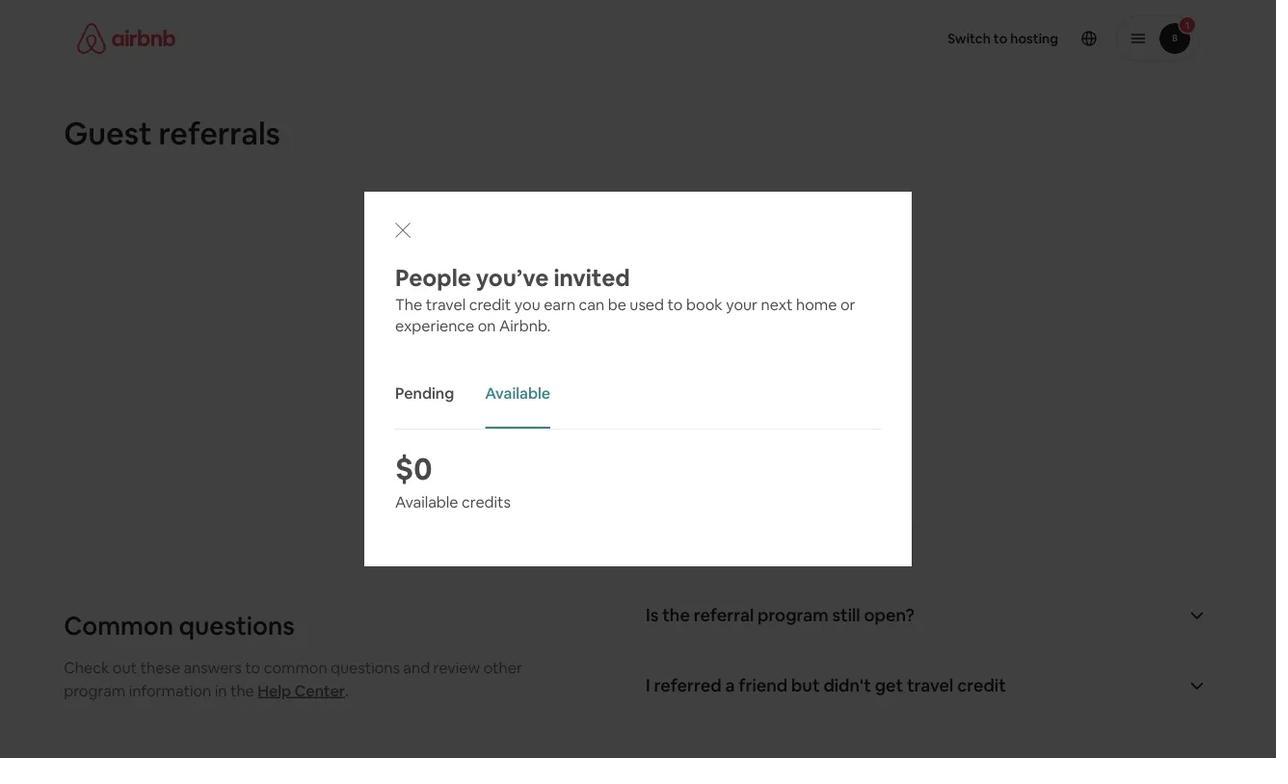 Task type: locate. For each thing, give the bounding box(es) containing it.
1 vertical spatial to
[[245, 658, 261, 678]]

be
[[608, 295, 627, 314]]

common
[[264, 658, 327, 678]]

0 vertical spatial the
[[663, 605, 690, 627]]

help center link
[[258, 681, 345, 701]]

to up help
[[245, 658, 261, 678]]

questions
[[179, 610, 295, 643], [331, 658, 400, 678]]

still
[[833, 605, 861, 627]]

1 horizontal spatial available
[[485, 383, 551, 403]]

program inside check out these answers to common questions and review other program information in the
[[64, 681, 126, 701]]

$0 available credits
[[395, 448, 511, 512]]

answers
[[184, 658, 242, 678]]

credit down the is the referral program still open? button
[[958, 675, 1007, 698]]

credit inside button
[[958, 675, 1007, 698]]

1 vertical spatial the
[[230, 681, 254, 701]]

1 horizontal spatial travel
[[907, 675, 954, 698]]

$0
[[395, 448, 433, 489]]

travel right get
[[907, 675, 954, 698]]

1 vertical spatial your
[[726, 295, 758, 314]]

program
[[758, 605, 829, 627], [64, 681, 126, 701]]

1 vertical spatial available
[[395, 492, 458, 512]]

completed referrals
[[432, 295, 575, 314]]

help center .
[[258, 681, 349, 701]]

people
[[395, 263, 471, 293]]

0 vertical spatial available
[[485, 383, 551, 403]]

1 horizontal spatial credit
[[958, 675, 1007, 698]]

check out these answers to common questions and review other program information in the
[[64, 658, 523, 701]]

referrals
[[159, 113, 280, 153], [523, 250, 593, 272], [516, 295, 575, 314]]

airbnb.
[[499, 316, 551, 336]]

your up the completed referrals on the left top
[[482, 250, 519, 272]]

get
[[875, 675, 904, 698]]

credit up the on at the top left
[[469, 295, 511, 314]]

review
[[434, 658, 480, 678]]

0 horizontal spatial program
[[64, 681, 126, 701]]

program left still
[[758, 605, 829, 627]]

the right in
[[230, 681, 254, 701]]

0 horizontal spatial travel
[[426, 295, 466, 314]]

1 vertical spatial program
[[64, 681, 126, 701]]

0 vertical spatial credit
[[469, 295, 511, 314]]

track
[[432, 250, 478, 272]]

friend
[[739, 675, 788, 698]]

next
[[761, 295, 793, 314]]

questions up .
[[331, 658, 400, 678]]

credit inside people you've invited the travel credit you earn can be used to book your next home or experience on airbnb.
[[469, 295, 511, 314]]

credit
[[469, 295, 511, 314], [958, 675, 1007, 698]]

0 vertical spatial referrals
[[159, 113, 280, 153]]

i
[[646, 675, 651, 698]]

available down ups
[[485, 383, 551, 403]]

0 vertical spatial program
[[758, 605, 829, 627]]

to
[[668, 295, 683, 314], [245, 658, 261, 678]]

pending
[[395, 383, 454, 403]]

available
[[485, 383, 551, 403], [395, 492, 458, 512]]

0 horizontal spatial the
[[230, 681, 254, 701]]

2 vertical spatial referrals
[[516, 295, 575, 314]]

the
[[663, 605, 690, 627], [230, 681, 254, 701]]

0 vertical spatial travel
[[426, 295, 466, 314]]

0 horizontal spatial credit
[[469, 295, 511, 314]]

guest
[[64, 113, 152, 153]]

1 horizontal spatial your
[[726, 295, 758, 314]]

pending button
[[395, 360, 454, 429]]

program down check
[[64, 681, 126, 701]]

tab list
[[395, 360, 881, 430]]

to right used
[[668, 295, 683, 314]]

didn't
[[824, 675, 872, 698]]

close image
[[395, 223, 411, 238]]

1 horizontal spatial program
[[758, 605, 829, 627]]

1 horizontal spatial the
[[663, 605, 690, 627]]

available button
[[485, 360, 551, 429]]

0 horizontal spatial available
[[395, 492, 458, 512]]

available down $0
[[395, 492, 458, 512]]

referred
[[654, 675, 722, 698]]

sign
[[432, 333, 462, 353]]

travel
[[426, 295, 466, 314], [907, 675, 954, 698]]

available inside $0 available credits
[[395, 492, 458, 512]]

center
[[295, 681, 345, 701]]

questions up answers
[[179, 610, 295, 643]]

book
[[686, 295, 723, 314]]

your
[[482, 250, 519, 272], [726, 295, 758, 314]]

program inside button
[[758, 605, 829, 627]]

1 vertical spatial travel
[[907, 675, 954, 698]]

1 vertical spatial credit
[[958, 675, 1007, 698]]

1 horizontal spatial to
[[668, 295, 683, 314]]

the right is
[[663, 605, 690, 627]]

help
[[258, 681, 291, 701]]

0 horizontal spatial to
[[245, 658, 261, 678]]

0 horizontal spatial your
[[482, 250, 519, 272]]

these
[[140, 658, 180, 678]]

0 vertical spatial to
[[668, 295, 683, 314]]

0 vertical spatial questions
[[179, 610, 295, 643]]

in
[[215, 681, 227, 701]]

1 horizontal spatial questions
[[331, 658, 400, 678]]

1 vertical spatial questions
[[331, 658, 400, 678]]

your left next
[[726, 295, 758, 314]]

travel up experience
[[426, 295, 466, 314]]

a
[[726, 675, 735, 698]]



Task type: describe. For each thing, give the bounding box(es) containing it.
the inside button
[[663, 605, 690, 627]]

out
[[113, 658, 137, 678]]

on
[[478, 316, 496, 336]]

credits
[[462, 492, 511, 512]]

completed
[[432, 295, 512, 314]]

0
[[834, 295, 845, 318]]

is the referral program still open? button
[[646, 605, 1213, 628]]

0 horizontal spatial questions
[[179, 610, 295, 643]]

ups
[[465, 333, 491, 353]]

home
[[797, 295, 837, 314]]

referrals for completed referrals
[[516, 295, 575, 314]]

common questions
[[64, 610, 295, 643]]

referrals for guest referrals
[[159, 113, 280, 153]]

used
[[630, 295, 664, 314]]

and
[[403, 658, 430, 678]]

common
[[64, 610, 174, 643]]

or
[[841, 295, 856, 314]]

the
[[395, 295, 422, 314]]

the inside check out these answers to common questions and review other program information in the
[[230, 681, 254, 701]]

tab list containing pending
[[395, 360, 881, 430]]

guest referrals
[[64, 113, 280, 153]]

open?
[[864, 605, 915, 627]]

track your referrals
[[432, 250, 593, 272]]

questions inside check out these answers to common questions and review other program information in the
[[331, 658, 400, 678]]

sign ups
[[432, 333, 491, 353]]

can
[[579, 295, 605, 314]]

to inside people you've invited the travel credit you earn can be used to book your next home or experience on airbnb.
[[668, 295, 683, 314]]

travel inside people you've invited the travel credit you earn can be used to book your next home or experience on airbnb.
[[426, 295, 466, 314]]

you've
[[476, 263, 549, 293]]

is
[[646, 605, 659, 627]]

.
[[345, 681, 349, 701]]

0 vertical spatial your
[[482, 250, 519, 272]]

is the referral program still open?
[[646, 605, 915, 627]]

check
[[64, 658, 109, 678]]

experience
[[395, 316, 475, 336]]

i referred a friend but didn't get travel credit
[[646, 675, 1007, 698]]

you
[[515, 295, 541, 314]]

referral
[[694, 605, 754, 627]]

people you've invited the travel credit you earn can be used to book your next home or experience on airbnb.
[[395, 263, 856, 336]]

profile element
[[661, 0, 1200, 77]]

information
[[129, 681, 211, 701]]

your inside people you've invited the travel credit you earn can be used to book your next home or experience on airbnb.
[[726, 295, 758, 314]]

i referred a friend but didn't get travel credit button
[[646, 675, 1213, 698]]

invited
[[554, 263, 630, 293]]

but
[[792, 675, 820, 698]]

travel inside i referred a friend but didn't get travel credit button
[[907, 675, 954, 698]]

other
[[484, 658, 523, 678]]

earn
[[544, 295, 576, 314]]

to inside check out these answers to common questions and review other program information in the
[[245, 658, 261, 678]]

1 vertical spatial referrals
[[523, 250, 593, 272]]



Task type: vqa. For each thing, say whether or not it's contained in the screenshot.
right program
yes



